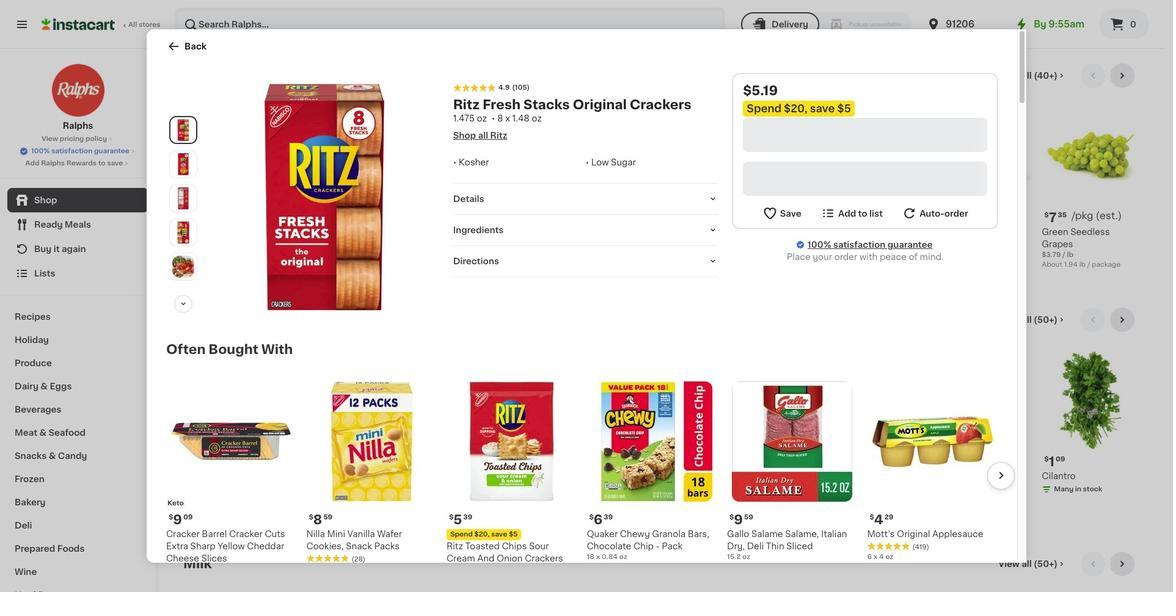 Task type: describe. For each thing, give the bounding box(es) containing it.
89 for lemon
[[308, 212, 317, 219]]

(50+) for fresh vegetables
[[1034, 316, 1058, 325]]

sharp
[[190, 543, 216, 551]]

0 vertical spatial save
[[810, 104, 835, 114]]

many in stock down garlic lb
[[840, 496, 888, 503]]

ct inside the avocado - extra large 1 ct
[[832, 239, 839, 246]]

bunch
[[617, 496, 639, 503]]

enlarge crackers ritz fresh stacks original crackers angle_back (opens in a new tab) image
[[172, 222, 194, 244]]

$ inside the $ 4 59
[[937, 456, 942, 463]]

vanilla
[[348, 530, 375, 539]]

$0.31 each (estimated) element
[[183, 210, 281, 226]]

59 for 8
[[324, 514, 333, 521]]

- inside 'quaker chewy granola bars, chocolate chip - pack 18 x 0.84 oz'
[[656, 543, 660, 551]]

(est.) for banana
[[240, 211, 266, 220]]

1 left 41
[[727, 456, 733, 469]]

$5 inside item carousel region
[[509, 532, 518, 538]]

each right 41
[[747, 455, 771, 465]]

many in stock down "0.39" on the top left
[[196, 261, 244, 268]]

many down cilantro
[[1055, 486, 1074, 493]]

dry,
[[727, 543, 745, 551]]

0 inside 0 limes
[[727, 211, 736, 224]]

lb inside garlic lb
[[828, 484, 834, 491]]

foods
[[57, 545, 85, 554]]

many up gallo
[[732, 518, 752, 525]]

instacart logo image
[[42, 17, 115, 32]]

09 for 9
[[183, 514, 193, 521]]

many down "0.39" on the top left
[[196, 261, 215, 268]]

many in stock down cucumber
[[410, 486, 459, 493]]

ingredients
[[453, 226, 504, 235]]

16
[[398, 239, 406, 246]]

about 0.88 lb each
[[183, 494, 247, 500]]

buy it again link
[[7, 237, 149, 262]]

1 cracker from the left
[[166, 530, 200, 539]]

potatoes
[[720, 472, 759, 481]]

0 vertical spatial ralphs
[[63, 122, 93, 130]]

many in stock down lemon 1 ct
[[303, 252, 351, 258]]

ritz for ritz fresh stacks original crackers
[[453, 98, 480, 111]]

oz up shop all ritz
[[477, 114, 487, 123]]

$1.41 each (estimated) element
[[720, 455, 818, 470]]

about inside banana $0.79 / lb about 0.39 lb each
[[183, 249, 204, 256]]

/ inside potatoes - sweet yams - red $1.89 / lb about 0.75 lb each
[[740, 496, 743, 503]]

gallo salame salame, italian dry, deli thin sliced 15.2 oz
[[727, 530, 847, 561]]

lb up "0.39" on the top left
[[209, 239, 215, 246]]

$ inside $ 9 09
[[169, 514, 173, 521]]

avocado
[[828, 228, 865, 236]]

5
[[454, 514, 462, 527]]

buy it again
[[34, 245, 86, 254]]

seafood
[[49, 429, 86, 438]]

0 vertical spatial $20,
[[784, 104, 808, 114]]

item carousel region containing 0
[[183, 64, 1140, 298]]

ct inside organic - avocado- small 1 ct
[[940, 252, 947, 258]]

back button
[[166, 39, 207, 54]]

lb right 0.75
[[758, 506, 765, 513]]

lb right the 1.94
[[1080, 261, 1086, 268]]

ritz for ritz toasted chips sour cream and onion crackers
[[447, 543, 463, 551]]

oz right '1.48'
[[532, 114, 542, 123]]

$ 7 35
[[1045, 211, 1067, 224]]

onion
[[497, 555, 523, 563]]

snacks & candy
[[15, 452, 87, 461]]

0 vertical spatial spend $20, save $5
[[747, 104, 851, 114]]

(105)
[[512, 84, 530, 91]]

0 vertical spatial non-
[[969, 198, 986, 205]]

oz inside gallo salame salame, italian dry, deli thin sliced 15.2 oz
[[743, 554, 751, 561]]

1.475
[[453, 114, 475, 123]]

many in stock down 0.75
[[732, 518, 781, 525]]

1 horizontal spatial •
[[492, 114, 495, 123]]

details
[[453, 195, 484, 204]]

holiday
[[15, 336, 49, 345]]

organic for girl
[[935, 472, 969, 481]]

many down lemon 1 ct
[[303, 252, 322, 258]]

recipes link
[[7, 306, 149, 329]]

$ inside '$ 1 59'
[[615, 212, 620, 219]]

& for meat
[[39, 429, 47, 438]]

view pricing policy
[[41, 136, 107, 142]]

item carousel region containing fresh vegetables
[[183, 308, 1140, 543]]

sponsored badge image for 4
[[506, 493, 542, 500]]

& for snacks
[[49, 452, 56, 461]]

nilla mini vanilla wafer cookies, snack packs
[[307, 530, 402, 551]]

1 41
[[727, 456, 742, 469]]

ct down '$ 1 59'
[[617, 239, 625, 246]]

/ left package
[[1088, 261, 1091, 268]]

lb right "0.39" on the top left
[[223, 249, 229, 256]]

1 up 1 ct
[[620, 211, 625, 224]]

lemon 1 ct
[[291, 228, 320, 246]]

/ inside banana $0.79 / lb about 0.39 lb each
[[204, 239, 207, 246]]

1 down '$ 1 59'
[[613, 239, 616, 246]]

meat
[[15, 429, 37, 438]]

auto-
[[920, 209, 945, 218]]

stacks
[[524, 98, 570, 111]]

0 inside "element"
[[190, 211, 200, 224]]

basil
[[576, 472, 596, 481]]

place
[[787, 253, 811, 262]]

eggs
[[50, 383, 72, 391]]

many inside about 0.25 lb each many in stock
[[303, 506, 322, 513]]

ct inside lemon 1 ct
[[295, 239, 302, 246]]

green for green onions (scallions)
[[613, 472, 639, 481]]

/pkg (est.)
[[1072, 211, 1122, 220]]

7
[[1049, 211, 1057, 224]]

chocolate
[[587, 543, 632, 551]]

save
[[780, 209, 802, 218]]

each (est.) up tomato
[[321, 455, 374, 465]]

kosher
[[459, 158, 489, 167]]

lb up 0.75
[[745, 496, 751, 503]]

100% satisfaction guarantee inside button
[[31, 148, 130, 155]]

view pricing policy link
[[41, 134, 114, 144]]

order inside button
[[945, 209, 969, 218]]

$ inside $ 0 99
[[615, 456, 620, 463]]

$ inside $ 6 39
[[590, 514, 594, 521]]

snacks & candy link
[[7, 445, 149, 468]]

organic non-gmo
[[936, 198, 1005, 205]]

about inside about 0.25 lb each many in stock
[[291, 494, 311, 500]]

4 for mott's original applesauce
[[875, 514, 884, 527]]

about left 0.88
[[183, 494, 204, 500]]

91206 button
[[927, 7, 1000, 42]]

39 for 6
[[604, 514, 613, 521]]

(40+)
[[1034, 72, 1058, 80]]

- for avocado
[[867, 228, 871, 236]]

thin
[[766, 543, 785, 551]]

59 for 9
[[745, 514, 754, 521]]

$ 1 59
[[615, 211, 636, 224]]

cracker barrel cracker cuts extra sharp yellow cheddar cheese slices
[[166, 530, 285, 563]]

bakery
[[15, 499, 46, 507]]

- left red
[[745, 485, 749, 493]]

96
[[201, 456, 210, 463]]

0.25
[[313, 494, 328, 500]]

many in stock down bunch
[[625, 508, 673, 515]]

each inside 'element'
[[215, 455, 239, 465]]

100% satisfaction guarantee button
[[19, 144, 137, 156]]

9 for cracker barrel cracker cuts extra sharp yellow cheddar cheese slices
[[173, 514, 182, 527]]

add to list button
[[821, 206, 883, 221]]

onions
[[641, 472, 672, 481]]

mix
[[965, 485, 980, 493]]

99 for 0
[[630, 456, 640, 463]]

0 horizontal spatial save
[[107, 160, 123, 167]]

4 for organic girl baby spring mix
[[942, 456, 951, 469]]

0 horizontal spatial original
[[573, 98, 627, 111]]

$ inside $ 0
[[186, 212, 190, 219]]

mini
[[327, 530, 345, 539]]

4 for gotham greens basil
[[512, 456, 522, 469]]

0 horizontal spatial non-
[[507, 442, 524, 449]]

vegetables
[[224, 314, 301, 326]]

avocado - extra large 1 ct
[[828, 228, 922, 246]]

extra inside cracker barrel cracker cuts extra sharp yellow cheddar cheese slices
[[166, 543, 188, 551]]

59 up garlic
[[845, 456, 854, 463]]

candy
[[58, 452, 87, 461]]

1 inside organic - avocado- small 1 ct
[[935, 252, 938, 258]]

dairy & eggs link
[[7, 375, 149, 399]]

snacks
[[15, 452, 47, 461]]

beverages link
[[7, 399, 149, 422]]

often bought with
[[166, 344, 293, 356]]

toasted
[[466, 543, 500, 551]]

save button
[[763, 206, 802, 221]]

& for dairy
[[41, 383, 48, 391]]

(est.) up tomato
[[348, 455, 374, 465]]

0.84
[[602, 554, 618, 561]]

89 for cucumber
[[415, 456, 425, 463]]

91206
[[946, 20, 975, 29]]

1.48
[[513, 114, 530, 123]]

packs
[[374, 543, 400, 551]]

chewy
[[620, 530, 650, 539]]

about 0.25 lb each many in stock
[[291, 494, 354, 513]]

product group for 1
[[506, 108, 603, 286]]

oz inside 'quaker chewy granola bars, chocolate chip - pack 18 x 0.84 oz'
[[620, 554, 628, 561]]

lb right 0.88
[[223, 494, 229, 500]]

cheddar
[[247, 543, 284, 551]]

each inside banana $0.79 / lb about 0.39 lb each
[[231, 249, 247, 256]]

1 vertical spatial guarantee
[[888, 241, 933, 249]]

/ up the 1.94
[[1063, 252, 1066, 258]]

organic for -
[[935, 228, 969, 236]]

organic for non-
[[936, 198, 964, 205]]

wafer
[[377, 530, 402, 539]]

each right 0.88
[[231, 494, 247, 500]]

extra inside the avocado - extra large 1 ct
[[873, 228, 895, 236]]

0 horizontal spatial x
[[505, 114, 510, 123]]

many in stock down cilantro
[[1055, 486, 1103, 493]]

mind.
[[920, 253, 944, 262]]

lists link
[[7, 262, 149, 286]]

enlarge crackers ritz fresh stacks original crackers angle_left (opens in a new tab) image
[[172, 153, 194, 175]]

add ralphs rewards to save link
[[25, 159, 130, 169]]

59 for 1
[[627, 212, 636, 219]]

to inside button
[[859, 209, 868, 218]]

service type group
[[741, 12, 912, 37]]

4.9 (105)
[[499, 84, 530, 91]]

$ 4 59
[[937, 456, 961, 469]]

many down garlic lb
[[840, 496, 859, 503]]

1 inside the avocado - extra large 1 ct
[[828, 239, 831, 246]]

sour
[[529, 543, 549, 551]]

salame
[[752, 530, 783, 539]]

0 vertical spatial $5
[[838, 104, 851, 114]]

shop for shop
[[34, 196, 57, 205]]

view all (50+) button for fresh vegetables
[[994, 308, 1072, 333]]

wine link
[[7, 561, 149, 584]]

add for add ralphs rewards to save
[[25, 160, 39, 167]]

$ inside $ 7 35
[[1045, 212, 1049, 219]]

1.94
[[1065, 261, 1078, 268]]

$ inside $ 1 79
[[937, 212, 942, 219]]

lb up the 1.94
[[1067, 252, 1074, 258]]

6 x 4 oz
[[868, 554, 894, 561]]

$ 1 09
[[1045, 456, 1066, 469]]

• low sugar
[[586, 158, 636, 167]]

stock inside about 0.25 lb each many in stock
[[332, 506, 351, 513]]

enlarge crackers ritz fresh stacks original crackers hero (opens in a new tab) image
[[172, 119, 194, 141]]

0 inside 'element'
[[190, 456, 200, 469]]

ralphs logo image
[[51, 64, 105, 117]]

sponsored badge image for 6
[[506, 276, 542, 283]]

1 vertical spatial ralphs
[[41, 160, 65, 167]]

large
[[898, 228, 922, 236]]



Task type: locate. For each thing, give the bounding box(es) containing it.
4.9
[[499, 84, 510, 91]]

order left with
[[835, 253, 858, 262]]

0 horizontal spatial 9
[[173, 514, 182, 527]]

1 vertical spatial spend $20, save $5
[[450, 532, 518, 538]]

(est.) inside $1.41 each (estimated) element
[[773, 455, 799, 465]]

view
[[999, 72, 1020, 80], [41, 136, 58, 142], [999, 316, 1020, 325], [999, 561, 1020, 569]]

★★★★★
[[453, 84, 496, 92], [453, 84, 496, 92], [506, 240, 548, 249], [506, 240, 548, 249], [868, 542, 910, 551], [868, 542, 910, 551], [307, 555, 349, 563], [307, 555, 349, 563]]

$0.79
[[183, 239, 202, 246]]

each (est.) inside $0.31 each (estimated) "element"
[[213, 211, 266, 220]]

29 inside product group
[[523, 456, 532, 463]]

$ 4 29 for mott's original applesauce
[[870, 514, 894, 527]]

2 horizontal spatial save
[[810, 104, 835, 114]]

deli down bakery
[[15, 522, 32, 531]]

$7.35 per package (estimated) element
[[1042, 210, 1140, 226]]

100% satisfaction guarantee link
[[808, 239, 933, 251]]

$ 4 29 up mott's
[[870, 514, 894, 527]]

non-gmo
[[507, 442, 542, 449]]

organic up the $ 4 59
[[936, 442, 964, 449]]

0 vertical spatial fresh
[[483, 98, 521, 111]]

- left avocado-
[[971, 228, 975, 236]]

(105) button
[[512, 83, 530, 93]]

crackers inside ritz toasted chips sour cream and onion crackers
[[525, 555, 563, 563]]

0 horizontal spatial guarantee
[[94, 148, 130, 155]]

each
[[213, 211, 237, 220], [231, 249, 247, 256], [215, 455, 239, 465], [321, 455, 345, 465], [747, 455, 771, 465], [231, 494, 247, 500], [338, 494, 354, 500], [766, 506, 783, 513]]

item carousel region containing 9
[[149, 372, 1015, 592]]

(est.) inside $7.35 per package (estimated) element
[[1096, 211, 1122, 220]]

satisfaction inside button
[[51, 148, 92, 155]]

green up grapes
[[1042, 228, 1069, 236]]

cracker
[[166, 530, 200, 539], [229, 530, 263, 539]]

0 horizontal spatial 8
[[313, 514, 322, 527]]

2 view all (50+) button from the top
[[994, 553, 1072, 577]]

& right meat
[[39, 429, 47, 438]]

1 horizontal spatial $ 0 89
[[401, 456, 425, 469]]

29 for mott's original applesauce
[[885, 514, 894, 521]]

1 vertical spatial to
[[859, 209, 868, 218]]

1 vertical spatial 100%
[[808, 241, 832, 249]]

lb right 0.25 at the bottom left
[[330, 494, 336, 500]]

tomato
[[318, 472, 350, 481]]

0 vertical spatial guarantee
[[94, 148, 130, 155]]

4 down mott's
[[880, 554, 884, 561]]

$ 0 89 up lemon
[[293, 211, 317, 224]]

59 inside $ 8 59
[[324, 514, 333, 521]]

1 horizontal spatial to
[[859, 209, 868, 218]]

view inside view pricing policy link
[[41, 136, 58, 142]]

green for green seedless grapes
[[1042, 228, 1069, 236]]

1 (50+) from the top
[[1034, 316, 1058, 325]]

2 horizontal spatial x
[[874, 554, 878, 561]]

59 up organic girl baby spring mix
[[952, 456, 961, 463]]

each (est.) for about 0.88 lb each
[[215, 455, 268, 465]]

grapes
[[1042, 240, 1074, 249]]

all
[[128, 21, 137, 28]]

deli inside gallo salame salame, italian dry, deli thin sliced 15.2 oz
[[747, 543, 764, 551]]

spend $20, save $5 up toasted
[[450, 532, 518, 538]]

1 horizontal spatial 8
[[498, 114, 503, 123]]

1 vertical spatial spend
[[450, 532, 473, 538]]

1 vertical spatial ritz
[[447, 543, 463, 551]]

1 vertical spatial 99
[[630, 456, 640, 463]]

0 vertical spatial 09
[[1056, 456, 1066, 463]]

meat & seafood link
[[7, 422, 149, 445]]

0 horizontal spatial 29
[[523, 456, 532, 463]]

lists
[[34, 270, 55, 278]]

- inside organic - avocado- small 1 ct
[[971, 228, 975, 236]]

$ 8 59
[[309, 514, 333, 527]]

ct down small
[[940, 252, 947, 258]]

1 vertical spatial deli
[[747, 543, 764, 551]]

each (est.) right 96
[[215, 455, 268, 465]]

2 vertical spatial &
[[49, 452, 56, 461]]

to left list
[[859, 209, 868, 218]]

guarantee down policy
[[94, 148, 130, 155]]

(est.) up seedless
[[1096, 211, 1122, 220]]

0 vertical spatial extra
[[873, 228, 895, 236]]

x inside 'quaker chewy granola bars, chocolate chip - pack 18 x 0.84 oz'
[[596, 554, 600, 561]]

enlarge crackers ritz fresh stacks original crackers angle_right (opens in a new tab) image
[[172, 187, 194, 209]]

0 horizontal spatial deli
[[15, 522, 32, 531]]

each (est.) up banana $0.79 / lb about 0.39 lb each
[[213, 211, 266, 220]]

italian
[[822, 530, 847, 539]]

ritz inside ritz toasted chips sour cream and onion crackers
[[447, 543, 463, 551]]

non- up avocado-
[[969, 198, 986, 205]]

$0.96 each (estimated) element
[[183, 455, 281, 470]]

each (est.) inside $0.96 each (estimated) 'element'
[[215, 455, 268, 465]]

2 view all (50+) from the top
[[999, 561, 1058, 569]]

add to list
[[839, 209, 883, 218]]

• left the kosher
[[453, 158, 457, 167]]

09 down keto
[[183, 514, 193, 521]]

- inside the avocado - extra large 1 ct
[[867, 228, 871, 236]]

crackers ritz fresh stacks original crackers hero image
[[210, 83, 439, 312]]

many down cucumber
[[410, 486, 430, 493]]

$ inside $ 1 09
[[1045, 456, 1049, 463]]

1 vertical spatial original
[[897, 530, 931, 539]]

2 (50+) from the top
[[1034, 561, 1058, 569]]

each up tomato
[[321, 455, 345, 465]]

/ down banana
[[204, 239, 207, 246]]

policy
[[86, 136, 107, 142]]

1 vertical spatial 29
[[885, 514, 894, 521]]

1 vertical spatial 100% satisfaction guarantee
[[808, 241, 933, 249]]

extra up 100% satisfaction guarantee link
[[873, 228, 895, 236]]

about left 0.25 at the bottom left
[[291, 494, 311, 500]]

guarantee up of on the top right of the page
[[888, 241, 933, 249]]

each (est.) for potatoes - sweet yams - red
[[747, 455, 799, 465]]

add inside button
[[839, 209, 857, 218]]

organic inside organic girl baby spring mix
[[935, 472, 969, 481]]

in inside about 0.25 lb each many in stock
[[324, 506, 330, 513]]

1 horizontal spatial shop
[[453, 131, 476, 140]]

cookies,
[[307, 543, 344, 551]]

meat & seafood
[[15, 429, 86, 438]]

0 vertical spatial add
[[25, 160, 39, 167]]

view all (50+) button
[[994, 308, 1072, 333], [994, 553, 1072, 577]]

- up red
[[761, 472, 765, 481]]

9 down keto
[[173, 514, 182, 527]]

1 vertical spatial view all (50+) button
[[994, 553, 1072, 577]]

1 up 'your'
[[828, 239, 831, 246]]

8 inside item carousel region
[[313, 514, 322, 527]]

1 horizontal spatial original
[[897, 530, 931, 539]]

rewards
[[66, 160, 97, 167]]

$4.29 element
[[398, 210, 496, 226]]

1 vertical spatial $20,
[[475, 532, 490, 538]]

1 horizontal spatial 99
[[630, 456, 640, 463]]

0 vertical spatial 29
[[523, 456, 532, 463]]

09 inside $ 9 09
[[183, 514, 193, 521]]

shop for shop all ritz
[[453, 131, 476, 140]]

each right "0.39" on the top left
[[231, 249, 247, 256]]

1
[[620, 211, 625, 224], [942, 211, 948, 224], [828, 239, 831, 246], [291, 239, 294, 246], [613, 239, 616, 246], [935, 252, 938, 258], [727, 456, 733, 469], [1049, 456, 1055, 469], [613, 496, 616, 503]]

about
[[183, 249, 204, 256], [1042, 261, 1063, 268], [183, 494, 204, 500], [291, 494, 311, 500], [720, 506, 741, 513]]

1 horizontal spatial x
[[596, 554, 600, 561]]

39 inside $ 5 39
[[464, 514, 473, 521]]

ct
[[832, 239, 839, 246], [295, 239, 302, 246], [617, 239, 625, 246], [940, 252, 947, 258]]

recipes
[[15, 313, 51, 322]]

product group for 0
[[506, 352, 603, 503]]

2 vertical spatial save
[[491, 532, 507, 538]]

extra up cheese
[[166, 543, 188, 551]]

$ inside $ 6 99
[[508, 212, 512, 219]]

39 inside $ 6 39
[[604, 514, 613, 521]]

about down $1.89
[[720, 506, 741, 513]]

holiday link
[[7, 329, 149, 352]]

• up ritz
[[492, 114, 495, 123]]

1 horizontal spatial gmo
[[986, 198, 1005, 205]]

gmo
[[986, 198, 1005, 205], [524, 442, 542, 449]]

1 vertical spatial 09
[[183, 514, 193, 521]]

19
[[844, 212, 852, 219]]

green inside green seedless grapes $3.79 / lb about 1.94 lb / package
[[1042, 228, 1069, 236]]

9
[[173, 514, 182, 527], [734, 514, 743, 527]]

non- up gotham
[[507, 442, 524, 449]]

about inside green seedless grapes $3.79 / lb about 1.94 lb / package
[[1042, 261, 1063, 268]]

6 for $ 6 99
[[512, 211, 521, 224]]

$3.79
[[1042, 252, 1061, 258]]

1 vertical spatial $5
[[509, 532, 518, 538]]

99 inside $ 6 99
[[522, 212, 532, 219]]

ct down "avocado"
[[832, 239, 839, 246]]

& left candy
[[49, 452, 56, 461]]

1 vertical spatial 8
[[313, 514, 322, 527]]

save inside item carousel region
[[491, 532, 507, 538]]

9 for gallo salame salame, italian dry, deli thin sliced
[[734, 514, 743, 527]]

59 inside the $ 4 59
[[952, 456, 961, 463]]

original up (419) at the bottom of page
[[897, 530, 931, 539]]

2 39 from the left
[[604, 514, 613, 521]]

1 horizontal spatial satisfaction
[[834, 241, 886, 249]]

0 horizontal spatial satisfaction
[[51, 148, 92, 155]]

crackers
[[630, 98, 692, 111], [525, 555, 563, 563]]

0 button
[[1100, 10, 1150, 39]]

low
[[591, 158, 609, 167]]

29 for gotham greens basil
[[523, 456, 532, 463]]

(50+) for milk
[[1034, 561, 1058, 569]]

cream
[[447, 555, 475, 563]]

about inside potatoes - sweet yams - red $1.89 / lb about 0.75 lb each
[[720, 506, 741, 513]]

0 horizontal spatial 99
[[522, 212, 532, 219]]

2 sponsored badge image from the top
[[506, 493, 542, 500]]

gotham
[[506, 472, 540, 481]]

0 vertical spatial deli
[[15, 522, 32, 531]]

1 vertical spatial gmo
[[524, 442, 542, 449]]

1 inside green onions (scallions) 1 bunch
[[613, 496, 616, 503]]

2 horizontal spatial •
[[586, 158, 589, 167]]

1 9 from the left
[[173, 514, 182, 527]]

0 vertical spatial crackers
[[630, 98, 692, 111]]

- for organic
[[971, 228, 975, 236]]

green inside green onions (scallions) 1 bunch
[[613, 472, 639, 481]]

1 vertical spatial 6
[[594, 514, 603, 527]]

each up banana $0.79 / lb about 0.39 lb each
[[213, 211, 237, 220]]

lb inside about 0.25 lb each many in stock
[[330, 494, 336, 500]]

1 horizontal spatial order
[[945, 209, 969, 218]]

wine
[[15, 568, 37, 577]]

cracker down $ 9 09 at the bottom left
[[166, 530, 200, 539]]

1 left bunch
[[613, 496, 616, 503]]

$ 6 39
[[590, 514, 613, 527]]

1 vertical spatial 89
[[415, 456, 425, 463]]

shop down 1.475
[[453, 131, 476, 140]]

(est.) right 96
[[242, 455, 268, 465]]

lb down garlic
[[828, 484, 834, 491]]

fresh inside item carousel region
[[183, 314, 221, 326]]

each down tomato
[[338, 494, 354, 500]]

• for • kosher
[[453, 158, 457, 167]]

to right rewards
[[98, 160, 105, 167]]

ralphs down 100% satisfaction guarantee button
[[41, 160, 65, 167]]

deli down the salame
[[747, 543, 764, 551]]

order down the organic non-gmo
[[945, 209, 969, 218]]

0 horizontal spatial 39
[[464, 514, 473, 521]]

all stores link
[[42, 7, 161, 42]]

09 for 1
[[1056, 456, 1066, 463]]

0 vertical spatial shop
[[453, 131, 476, 140]]

8
[[498, 114, 503, 123], [313, 514, 322, 527]]

0 horizontal spatial crackers
[[525, 555, 563, 563]]

59 down 0.75
[[745, 514, 754, 521]]

0 horizontal spatial 09
[[183, 514, 193, 521]]

0 vertical spatial 100% satisfaction guarantee
[[31, 148, 130, 155]]

2 cracker from the left
[[229, 530, 263, 539]]

59 for 4
[[952, 456, 961, 463]]

/ right $1.89
[[740, 496, 743, 503]]

ralphs up view pricing policy link
[[63, 122, 93, 130]]

organic girl baby spring mix
[[935, 472, 1011, 493]]

4 up spring
[[942, 456, 951, 469]]

(est.) for about 0.88 lb each
[[242, 455, 268, 465]]

1 left 79 at top
[[942, 211, 948, 224]]

0 horizontal spatial •
[[453, 158, 457, 167]]

1 horizontal spatial crackers
[[630, 98, 692, 111]]

59 up ingredients button
[[627, 212, 636, 219]]

0 horizontal spatial to
[[98, 160, 105, 167]]

all
[[1022, 72, 1032, 80], [478, 131, 488, 140], [1022, 316, 1032, 325], [1022, 561, 1032, 569]]

spend inside item carousel region
[[450, 532, 473, 538]]

each (est.) up sweet
[[747, 455, 799, 465]]

1 horizontal spatial deli
[[747, 543, 764, 551]]

cracker up yellow
[[229, 530, 263, 539]]

1.25
[[506, 484, 519, 491]]

1 39 from the left
[[464, 514, 473, 521]]

1 inside lemon 1 ct
[[291, 239, 294, 246]]

0 vertical spatial view all (50+)
[[999, 316, 1058, 325]]

$ 0 89 for cucumber
[[401, 456, 425, 469]]

oz inside strawberries 16 oz container
[[407, 239, 415, 246]]

$20,
[[784, 104, 808, 114], [475, 532, 490, 538]]

0 vertical spatial satisfaction
[[51, 148, 92, 155]]

each (est.) for banana
[[213, 211, 266, 220]]

1 vertical spatial crackers
[[525, 555, 563, 563]]

all inside popup button
[[1022, 72, 1032, 80]]

09 inside $ 1 09
[[1056, 456, 1066, 463]]

1 horizontal spatial non-
[[969, 198, 986, 205]]

59 down about 0.25 lb each many in stock
[[324, 514, 333, 521]]

6 inside product group
[[512, 211, 521, 224]]

59 inside '$ 1 59'
[[627, 212, 636, 219]]

1 horizontal spatial $5
[[838, 104, 851, 114]]

0.88
[[206, 494, 221, 500]]

0 vertical spatial order
[[945, 209, 969, 218]]

59 inside $ 9 59
[[745, 514, 754, 521]]

1 up cilantro
[[1049, 456, 1055, 469]]

$ inside $ 0 96
[[186, 456, 190, 463]]

100% satisfaction guarantee up with
[[808, 241, 933, 249]]

stores
[[139, 21, 161, 28]]

add for add to list
[[839, 209, 857, 218]]

shop
[[453, 131, 476, 140], [34, 196, 57, 205]]

satisfaction
[[51, 148, 92, 155], [834, 241, 886, 249]]

0 horizontal spatial 100%
[[31, 148, 50, 155]]

view inside view all (40+) popup button
[[999, 72, 1020, 80]]

spend down $5.19
[[747, 104, 782, 114]]

order
[[945, 209, 969, 218], [835, 253, 858, 262]]

99 inside $ 0 99
[[630, 456, 640, 463]]

prepared foods
[[15, 545, 85, 554]]

1 horizontal spatial green
[[1042, 228, 1069, 236]]

spend $20, save $5 inside item carousel region
[[450, 532, 518, 538]]

2 horizontal spatial 6
[[868, 554, 872, 561]]

1 vertical spatial satisfaction
[[834, 241, 886, 249]]

0 horizontal spatial $ 4 29
[[508, 456, 532, 469]]

each right 0.75
[[766, 506, 783, 513]]

granola
[[652, 530, 686, 539]]

directions
[[453, 257, 499, 266]]

each inside about 0.25 lb each many in stock
[[338, 494, 354, 500]]

often
[[166, 344, 206, 356]]

39 up quaker
[[604, 514, 613, 521]]

organic up lemon
[[292, 198, 320, 205]]

sugar
[[611, 158, 636, 167]]

ralphs
[[63, 122, 93, 130], [41, 160, 65, 167]]

(229)
[[551, 242, 569, 249]]

1 horizontal spatial guarantee
[[888, 241, 933, 249]]

save
[[810, 104, 835, 114], [107, 160, 123, 167], [491, 532, 507, 538]]

0 vertical spatial 100%
[[31, 148, 50, 155]]

0 vertical spatial &
[[41, 383, 48, 391]]

- for potatoes
[[761, 472, 765, 481]]

organic inside organic - avocado- small 1 ct
[[935, 228, 969, 236]]

(est.)
[[240, 211, 266, 220], [1096, 211, 1122, 220], [242, 455, 268, 465], [348, 455, 374, 465], [773, 455, 799, 465]]

quaker chewy granola bars, chocolate chip - pack 18 x 0.84 oz
[[587, 530, 710, 561]]

view all (50+) for milk
[[999, 561, 1058, 569]]

1 horizontal spatial fresh
[[483, 98, 521, 111]]

product group
[[506, 108, 603, 286], [506, 352, 603, 503], [935, 352, 1033, 516]]

spend down $ 5 39
[[450, 532, 473, 538]]

0 vertical spatial $ 4 29
[[508, 456, 532, 469]]

0 vertical spatial view all (50+) button
[[994, 308, 1072, 333]]

1 ct
[[613, 239, 625, 246]]

product group containing 6
[[506, 108, 603, 286]]

many down bunch
[[625, 508, 644, 515]]

organic up small
[[935, 228, 969, 236]]

• for • low sugar
[[586, 158, 589, 167]]

by
[[1034, 20, 1047, 29]]

item carousel region
[[183, 64, 1140, 298], [183, 308, 1140, 543], [149, 372, 1015, 592]]

$ inside $ 9 59
[[730, 514, 734, 521]]

fresh up 1.475 oz • 8 x 1.48 oz
[[483, 98, 521, 111]]

view all (50+) inside item carousel region
[[999, 316, 1058, 325]]

09
[[1056, 456, 1066, 463], [183, 514, 193, 521]]

$ 4 29 for gotham greens basil
[[508, 456, 532, 469]]

6 for $ 6 39
[[594, 514, 603, 527]]

by 9:55am
[[1034, 20, 1085, 29]]

nilla
[[307, 530, 325, 539]]

1 view all (50+) from the top
[[999, 316, 1058, 325]]

0 vertical spatial green
[[1042, 228, 1069, 236]]

(419)
[[913, 544, 930, 551]]

potatoes - sweet yams - red $1.89 / lb about 0.75 lb each
[[720, 472, 794, 513]]

applesauce
[[933, 530, 984, 539]]

each inside "element"
[[213, 211, 237, 220]]

view all (50+) button for milk
[[994, 553, 1072, 577]]

produce
[[15, 359, 52, 368]]

your
[[813, 253, 833, 262]]

(est.) for potatoes - sweet yams - red
[[773, 455, 799, 465]]

1 horizontal spatial cracker
[[229, 530, 263, 539]]

$ inside $ 5 39
[[449, 514, 454, 521]]

baby
[[988, 472, 1011, 481]]

$ 4 29 inside product group
[[508, 456, 532, 469]]

& left the eggs
[[41, 383, 48, 391]]

4 up gotham
[[512, 456, 522, 469]]

39 for 5
[[464, 514, 473, 521]]

0 horizontal spatial 100% satisfaction guarantee
[[31, 148, 130, 155]]

each (est.) inside $1.41 each (estimated) element
[[747, 455, 799, 465]]

by 9:55am link
[[1015, 17, 1085, 32]]

$ 5 39
[[449, 514, 473, 527]]

$ 0 89 for lemon
[[293, 211, 317, 224]]

1 down lemon
[[291, 239, 294, 246]]

(est.) inside $0.96 each (estimated) 'element'
[[242, 455, 268, 465]]

extra
[[873, 228, 895, 236], [166, 543, 188, 551]]

89 up cucumber
[[415, 456, 425, 463]]

None search field
[[175, 7, 726, 42]]

$20, inside item carousel region
[[475, 532, 490, 538]]

29 up mott's
[[885, 514, 894, 521]]

2 vertical spatial 6
[[868, 554, 872, 561]]

0 horizontal spatial add
[[25, 160, 39, 167]]

1 horizontal spatial 89
[[415, 456, 425, 463]]

oz inside 'gotham greens basil 1.25 oz'
[[521, 484, 529, 491]]

(est.) for green seedless grapes
[[1096, 211, 1122, 220]]

view all (50+) for fresh vegetables
[[999, 316, 1058, 325]]

x left '1.48'
[[505, 114, 510, 123]]

$ inside $ 8 59
[[309, 514, 313, 521]]

each inside potatoes - sweet yams - red $1.89 / lb about 0.75 lb each
[[766, 506, 783, 513]]

each right 96
[[215, 455, 239, 465]]

sweet
[[767, 472, 794, 481]]

99 for 6
[[522, 212, 532, 219]]

99
[[522, 212, 532, 219], [630, 456, 640, 463]]

/pkg
[[1072, 211, 1094, 220]]

1 horizontal spatial $20,
[[784, 104, 808, 114]]

bars,
[[688, 530, 710, 539]]

1 vertical spatial view all (50+)
[[999, 561, 1058, 569]]

deli link
[[7, 515, 149, 538]]

1 horizontal spatial spend
[[747, 104, 782, 114]]

list
[[870, 209, 883, 218]]

seedless
[[1071, 228, 1110, 236]]

gmo inside product group
[[524, 442, 542, 449]]

organic up auto-order
[[936, 198, 964, 205]]

39 right the '5'
[[464, 514, 473, 521]]

garlic
[[828, 472, 853, 481]]

cilantro
[[1042, 472, 1076, 481]]

0 inside button
[[1131, 20, 1137, 29]]

99 up ingredients button
[[522, 212, 532, 219]]

sponsored badge image
[[506, 276, 542, 283], [506, 493, 542, 500]]

/
[[204, 239, 207, 246], [1063, 252, 1066, 258], [1088, 261, 1091, 268], [740, 496, 743, 503]]

enlarge crackers ritz fresh stacks original crackers angle_top (opens in a new tab) image
[[172, 256, 194, 278]]

0 horizontal spatial $5
[[509, 532, 518, 538]]

1 sponsored badge image from the top
[[506, 276, 542, 283]]

0 vertical spatial original
[[573, 98, 627, 111]]

100% inside button
[[31, 148, 50, 155]]

1 vertical spatial sponsored badge image
[[506, 493, 542, 500]]

2 9 from the left
[[734, 514, 743, 527]]

0 horizontal spatial 89
[[308, 212, 317, 219]]

non-
[[969, 198, 986, 205], [507, 442, 524, 449]]

original right stacks at the top left of the page
[[573, 98, 627, 111]]

x
[[505, 114, 510, 123], [596, 554, 600, 561], [874, 554, 878, 561]]

0 vertical spatial 8
[[498, 114, 503, 123]]

guarantee inside button
[[94, 148, 130, 155]]

frozen link
[[7, 468, 149, 491]]

$ inside $ 3 19
[[830, 212, 835, 219]]

(est.) inside $0.31 each (estimated) "element"
[[240, 211, 266, 220]]

about down $3.79
[[1042, 261, 1063, 268]]

1 view all (50+) button from the top
[[994, 308, 1072, 333]]

0 horizontal spatial green
[[613, 472, 639, 481]]

18
[[587, 554, 595, 561]]

oz down mott's
[[886, 554, 894, 561]]

1 vertical spatial order
[[835, 253, 858, 262]]

many up $ 8 59
[[303, 506, 322, 513]]

0 horizontal spatial order
[[835, 253, 858, 262]]



Task type: vqa. For each thing, say whether or not it's contained in the screenshot.
right Fresh
yes



